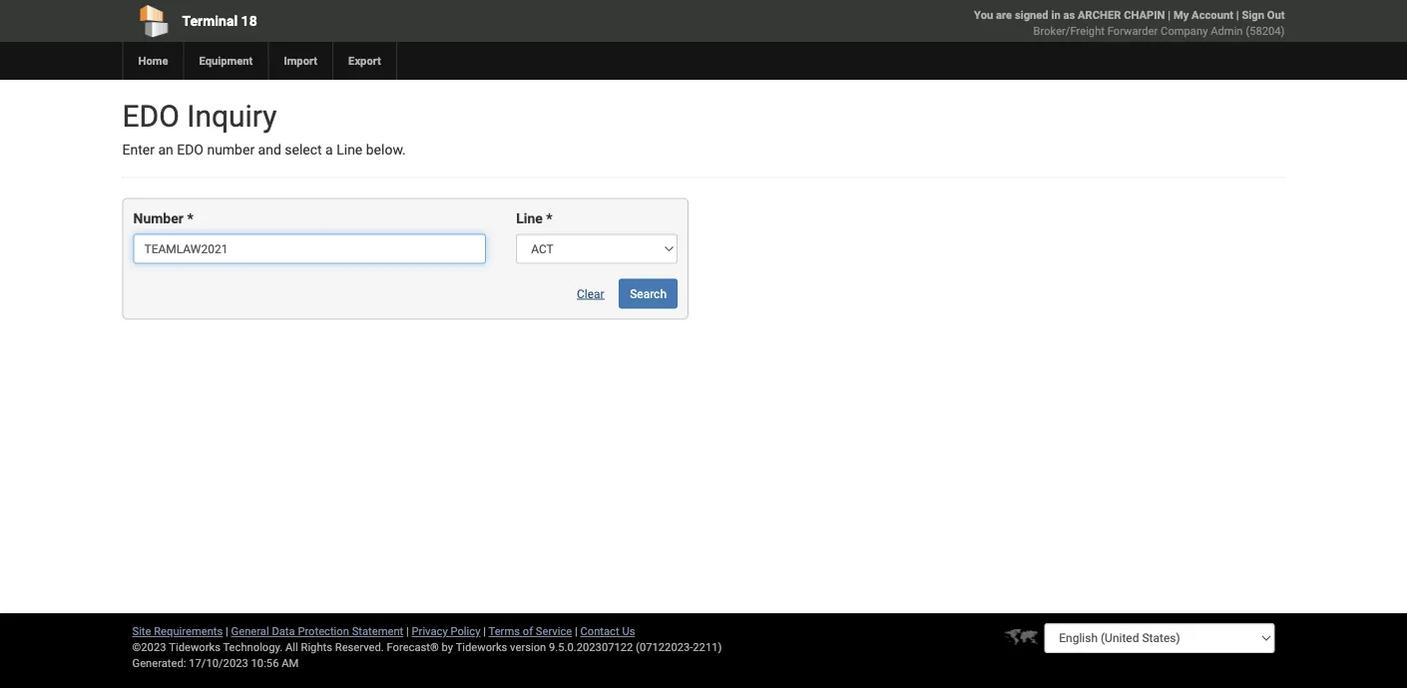 Task type: locate. For each thing, give the bounding box(es) containing it.
admin
[[1211, 24, 1244, 37]]

line
[[337, 142, 363, 158], [516, 211, 543, 227]]

generated:
[[132, 657, 186, 670]]

| left sign at the top right
[[1237, 8, 1240, 21]]

0 horizontal spatial *
[[187, 211, 193, 227]]

| up 9.5.0.202307122
[[575, 625, 578, 638]]

number
[[133, 211, 184, 227]]

edo
[[122, 98, 180, 134], [177, 142, 204, 158]]

general data protection statement link
[[231, 625, 404, 638]]

sign out link
[[1242, 8, 1285, 21]]

* for line *
[[546, 211, 553, 227]]

my account link
[[1174, 8, 1234, 21]]

out
[[1268, 8, 1285, 21]]

as
[[1064, 8, 1076, 21]]

policy
[[451, 625, 481, 638]]

*
[[187, 211, 193, 227], [546, 211, 553, 227]]

company
[[1161, 24, 1208, 37]]

data
[[272, 625, 295, 638]]

inquiry
[[187, 98, 277, 134]]

and
[[258, 142, 281, 158]]

protection
[[298, 625, 349, 638]]

am
[[282, 657, 299, 670]]

contact us link
[[581, 625, 635, 638]]

| left my
[[1168, 8, 1171, 21]]

all
[[286, 641, 298, 654]]

technology.
[[223, 641, 283, 654]]

site
[[132, 625, 151, 638]]

terminal
[[182, 12, 238, 29]]

|
[[1168, 8, 1171, 21], [1237, 8, 1240, 21], [226, 625, 228, 638], [406, 625, 409, 638], [483, 625, 486, 638], [575, 625, 578, 638]]

statement
[[352, 625, 404, 638]]

2211)
[[693, 641, 722, 654]]

line inside edo inquiry enter an edo number and select a line below.
[[337, 142, 363, 158]]

a
[[326, 142, 333, 158]]

1 horizontal spatial *
[[546, 211, 553, 227]]

enter
[[122, 142, 155, 158]]

0 vertical spatial line
[[337, 142, 363, 158]]

general
[[231, 625, 269, 638]]

line *
[[516, 211, 553, 227]]

archer
[[1078, 8, 1122, 21]]

are
[[996, 8, 1012, 21]]

(07122023-
[[636, 641, 693, 654]]

0 horizontal spatial line
[[337, 142, 363, 158]]

edo right an
[[177, 142, 204, 158]]

search button
[[619, 279, 678, 309]]

1 vertical spatial line
[[516, 211, 543, 227]]

terminal 18 link
[[122, 0, 589, 42]]

2 * from the left
[[546, 211, 553, 227]]

clear
[[577, 287, 605, 301]]

edo up enter
[[122, 98, 180, 134]]

1 * from the left
[[187, 211, 193, 227]]

reserved.
[[335, 641, 384, 654]]

equipment
[[199, 54, 253, 67]]

search
[[630, 287, 667, 301]]

by
[[442, 641, 453, 654]]

export link
[[333, 42, 396, 80]]

requirements
[[154, 625, 223, 638]]

broker/freight
[[1034, 24, 1105, 37]]

0 vertical spatial edo
[[122, 98, 180, 134]]



Task type: describe. For each thing, give the bounding box(es) containing it.
| up tideworks
[[483, 625, 486, 638]]

sign
[[1242, 8, 1265, 21]]

(58204)
[[1246, 24, 1285, 37]]

account
[[1192, 8, 1234, 21]]

9.5.0.202307122
[[549, 641, 633, 654]]

service
[[536, 625, 572, 638]]

chapin
[[1124, 8, 1166, 21]]

you
[[975, 8, 994, 21]]

you are signed in as archer chapin | my account | sign out broker/freight forwarder company admin (58204)
[[975, 8, 1285, 37]]

us
[[622, 625, 635, 638]]

select
[[285, 142, 322, 158]]

©2023 tideworks
[[132, 641, 221, 654]]

1 vertical spatial edo
[[177, 142, 204, 158]]

site requirements link
[[132, 625, 223, 638]]

import link
[[268, 42, 333, 80]]

import
[[284, 54, 318, 67]]

forwarder
[[1108, 24, 1158, 37]]

Number * text field
[[133, 234, 486, 264]]

17/10/2023
[[189, 657, 248, 670]]

home
[[138, 54, 168, 67]]

equipment link
[[183, 42, 268, 80]]

below.
[[366, 142, 406, 158]]

my
[[1174, 8, 1189, 21]]

clear button
[[566, 279, 616, 309]]

of
[[523, 625, 533, 638]]

| up "forecast®"
[[406, 625, 409, 638]]

in
[[1052, 8, 1061, 21]]

tideworks
[[456, 641, 508, 654]]

terminal 18
[[182, 12, 257, 29]]

| left the general
[[226, 625, 228, 638]]

1 horizontal spatial line
[[516, 211, 543, 227]]

18
[[241, 12, 257, 29]]

rights
[[301, 641, 332, 654]]

home link
[[122, 42, 183, 80]]

number *
[[133, 211, 193, 227]]

an
[[158, 142, 173, 158]]

privacy
[[412, 625, 448, 638]]

version
[[510, 641, 546, 654]]

terms
[[489, 625, 520, 638]]

site requirements | general data protection statement | privacy policy | terms of service | contact us ©2023 tideworks technology. all rights reserved. forecast® by tideworks version 9.5.0.202307122 (07122023-2211) generated: 17/10/2023 10:56 am
[[132, 625, 722, 670]]

number
[[207, 142, 255, 158]]

edo inquiry enter an edo number and select a line below.
[[122, 98, 406, 158]]

* for number *
[[187, 211, 193, 227]]

terms of service link
[[489, 625, 572, 638]]

contact
[[581, 625, 620, 638]]

10:56
[[251, 657, 279, 670]]

signed
[[1015, 8, 1049, 21]]

export
[[349, 54, 381, 67]]

forecast®
[[387, 641, 439, 654]]

privacy policy link
[[412, 625, 481, 638]]



Task type: vqa. For each thing, say whether or not it's contained in the screenshot.
Account
yes



